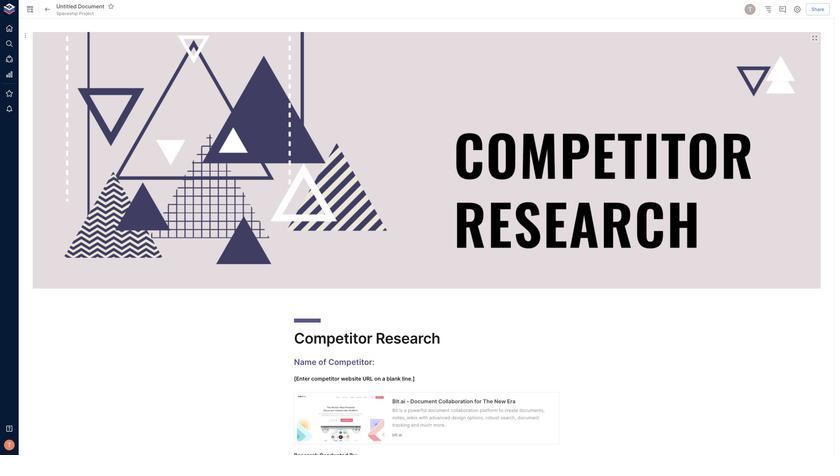 Task type: vqa. For each thing, say whether or not it's contained in the screenshot.
notes,
yes



Task type: locate. For each thing, give the bounding box(es) containing it.
t button
[[744, 3, 757, 16], [2, 438, 17, 452]]

favorite image
[[108, 3, 114, 9]]

blank
[[387, 375, 401, 382]]

competitor
[[311, 375, 340, 382]]

a right 'on'
[[382, 375, 386, 382]]

untitled
[[56, 3, 77, 10]]

document down documents,
[[518, 415, 540, 420]]

notes,
[[393, 415, 406, 420]]

competitor
[[294, 329, 373, 347]]

1 vertical spatial a
[[404, 408, 407, 413]]

1 horizontal spatial a
[[404, 408, 407, 413]]

document up project
[[78, 3, 104, 10]]

spaceship project
[[56, 11, 94, 16]]

t
[[749, 6, 753, 13], [7, 441, 11, 449]]

for
[[475, 398, 482, 405]]

bit.ai
[[393, 398, 406, 405]]

a
[[382, 375, 386, 382], [404, 408, 407, 413]]

create
[[505, 408, 519, 413]]

1 horizontal spatial t button
[[744, 3, 757, 16]]

settings image
[[794, 5, 802, 13]]

documents,
[[520, 408, 545, 413]]

document
[[428, 408, 450, 413], [518, 415, 540, 420]]

0 horizontal spatial a
[[382, 375, 386, 382]]

collaboration
[[451, 408, 479, 413]]

era
[[508, 398, 516, 405]]

wikis
[[407, 415, 418, 420]]

document up powerful
[[411, 398, 437, 405]]

document up advanced
[[428, 408, 450, 413]]

of
[[319, 357, 327, 367]]

0 vertical spatial t
[[749, 6, 753, 13]]

on
[[375, 375, 381, 382]]

document
[[78, 3, 104, 10], [411, 398, 437, 405]]

to
[[499, 408, 504, 413]]

0 horizontal spatial document
[[428, 408, 450, 413]]

1 vertical spatial document
[[411, 398, 437, 405]]

robust
[[486, 415, 500, 420]]

0 horizontal spatial t
[[7, 441, 11, 449]]

with
[[419, 415, 428, 420]]

1 horizontal spatial document
[[411, 398, 437, 405]]

name of competitor:
[[294, 357, 375, 367]]

1 vertical spatial t
[[7, 441, 11, 449]]

1 vertical spatial document
[[518, 415, 540, 420]]

name
[[294, 357, 317, 367]]

0 horizontal spatial t button
[[2, 438, 17, 452]]

powerful
[[408, 408, 427, 413]]

website
[[341, 375, 362, 382]]

line.]
[[402, 375, 415, 382]]

untitled document
[[56, 3, 104, 10]]

platform
[[480, 408, 498, 413]]

more..
[[434, 422, 447, 428]]

a right is
[[404, 408, 407, 413]]

0 horizontal spatial document
[[78, 3, 104, 10]]

1 horizontal spatial document
[[518, 415, 540, 420]]

tracking
[[393, 422, 410, 428]]

1 horizontal spatial t
[[749, 6, 753, 13]]

spaceship project link
[[56, 10, 94, 16]]



Task type: describe. For each thing, give the bounding box(es) containing it.
project
[[79, 11, 94, 16]]

research
[[376, 329, 441, 347]]

bit
[[393, 408, 398, 413]]

options,
[[467, 415, 485, 420]]

0 vertical spatial document
[[78, 3, 104, 10]]

0 vertical spatial t button
[[744, 3, 757, 16]]

url
[[363, 375, 373, 382]]

bit.ai - document collaboration for the new era bit is a powerful document collaboration platform to create documents, notes, wikis with advanced design options, robust search, document tracking and much more..
[[393, 398, 545, 428]]

a inside bit.ai - document collaboration for the new era bit is a powerful document collaboration platform to create documents, notes, wikis with advanced design options, robust search, document tracking and much more..
[[404, 408, 407, 413]]

search,
[[501, 415, 517, 420]]

[enter competitor website url on a blank line.]
[[294, 375, 415, 382]]

collaboration
[[439, 398, 473, 405]]

and
[[411, 422, 419, 428]]

0 vertical spatial a
[[382, 375, 386, 382]]

1 vertical spatial t button
[[2, 438, 17, 452]]

[enter
[[294, 375, 310, 382]]

share
[[812, 6, 825, 12]]

-
[[407, 398, 409, 405]]

competitor research
[[294, 329, 441, 347]]

document inside bit.ai - document collaboration for the new era bit is a powerful document collaboration platform to create documents, notes, wikis with advanced design options, robust search, document tracking and much more..
[[411, 398, 437, 405]]

design
[[452, 415, 466, 420]]

share button
[[807, 3, 830, 15]]

bit.ai
[[393, 432, 402, 437]]

show wiki image
[[26, 5, 34, 13]]

competitor:
[[329, 357, 375, 367]]

the
[[483, 398, 493, 405]]

comments image
[[779, 5, 787, 13]]

table of contents image
[[765, 5, 773, 13]]

go back image
[[44, 5, 52, 13]]

much
[[421, 422, 432, 428]]

0 vertical spatial document
[[428, 408, 450, 413]]

spaceship
[[56, 11, 78, 16]]

is
[[400, 408, 403, 413]]

advanced
[[430, 415, 451, 420]]

new
[[495, 398, 506, 405]]



